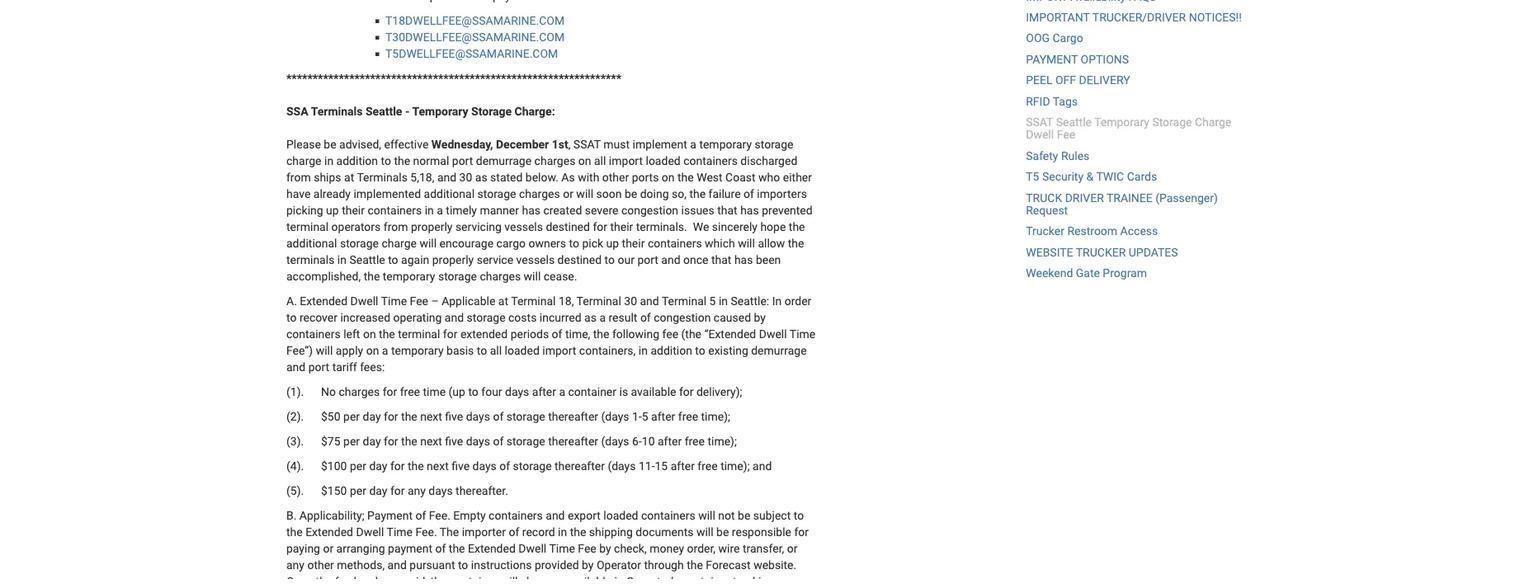 Task type: describe. For each thing, give the bounding box(es) containing it.
payment
[[388, 543, 433, 556]]

apply
[[336, 345, 363, 358]]

access
[[1121, 225, 1158, 239]]

time up the operating
[[381, 295, 407, 309]]

free for (3).      $75 per day for the next five days of storage thereafter (days 6-10 after free time);
[[685, 435, 705, 449]]

created
[[543, 204, 582, 218]]

which
[[705, 237, 735, 251]]

1 horizontal spatial from
[[384, 221, 408, 234]]

dwell down the record
[[519, 543, 547, 556]]

congestion inside a. extended dwell time fee – applicable at terminal 18, terminal 30 and terminal 5 in seattle: in order to recover increased operating and storage costs incurred as a result of congestion caused by containers left on the terminal for extended periods of time, the following fee (the "extended dwell time fee") will apply on a temporary basis to all loaded import containers, in addition to existing demurrage and port tariff fees:
[[654, 312, 711, 325]]

a right implement
[[690, 138, 697, 152]]

the
[[440, 526, 459, 540]]

thereafter for 1-
[[548, 411, 599, 424]]

t5dwellfee@ssamarine.com link
[[385, 47, 558, 61]]

be down not
[[717, 526, 729, 540]]

for inside b. applicability; payment of fee. empty containers and export loaded containers will not be subject to the extended dwell time fee. the importer of record in the shipping documents will be responsible for paying or arranging payment of the extended dwell time fee by check, money order, wire transfer, or any other methods, and pursuant to instructions provided by operator through the forecast website. once the fee has been paid, the container will show as available in operator's container trac
[[794, 526, 809, 540]]

time
[[423, 386, 446, 399]]

operator's
[[627, 576, 679, 579]]

time down order
[[790, 328, 816, 342]]

incurred
[[540, 312, 582, 325]]

and up subject
[[753, 460, 772, 474]]

0 vertical spatial terminals
[[311, 105, 363, 119]]

a up fees:
[[382, 345, 388, 358]]

(5).      $150 per day for any days thereafter.
[[286, 485, 508, 498]]

to down effective
[[381, 155, 391, 168]]

pursuant
[[410, 559, 455, 573]]

as inside a. extended dwell time fee – applicable at terminal 18, terminal 30 and terminal 5 in seattle: in order to recover increased operating and storage costs incurred as a result of congestion caused by containers left on the terminal for extended periods of time, the following fee (the "extended dwell time fee") will apply on a temporary basis to all loaded import containers, in addition to existing demurrage and port tariff fees:
[[584, 312, 597, 325]]

charges down service
[[480, 270, 521, 284]]

to down a.
[[286, 312, 297, 325]]

on down increased
[[363, 328, 376, 342]]

be inside , ssat must implement a temporary storage charge in addition to the normal port demurrage charges on all import loaded containers discharged from ships at terminals 5,18, and 30 as stated below. as with other ports on the west coast who either have already implemented additional storage charges or will soon be doing so, the failure of importers picking up their containers in a timely manner has created severe congestion issues that has prevented terminal operators from properly servicing vessels destined for their terminals.  we sincerely hope the additional storage charge will encourage cargo owners to pick up their containers which will allow the terminals in seattle to again properly service vessels destined to our port and once that has been accomplished, the temporary storage charges will cease.
[[625, 188, 637, 201]]

through
[[644, 559, 684, 573]]

2 horizontal spatial or
[[787, 543, 798, 556]]

and down applicable
[[445, 312, 464, 325]]

a left timely
[[437, 204, 443, 218]]

day for $100
[[369, 460, 387, 474]]

5 inside a. extended dwell time fee – applicable at terminal 18, terminal 30 and terminal 5 in seattle: in order to recover increased operating and storage costs incurred as a result of congestion caused by containers left on the terminal for extended periods of time, the following fee (the "extended dwell time fee") will apply on a temporary basis to all loaded import containers, in addition to existing demurrage and port tariff fees:
[[710, 295, 716, 309]]

options
[[1081, 53, 1129, 67]]

t30dwellfee@ssamarine.com link
[[385, 31, 565, 44]]

security
[[1042, 170, 1084, 184]]

0 vertical spatial port
[[452, 155, 473, 168]]

who
[[759, 171, 780, 185]]

0 vertical spatial any
[[408, 485, 426, 498]]

all inside a. extended dwell time fee – applicable at terminal 18, terminal 30 and terminal 5 in seattle: in order to recover increased operating and storage costs incurred as a result of congestion caused by containers left on the terminal for extended periods of time, the following fee (the "extended dwell time fee") will apply on a temporary basis to all loaded import containers, in addition to existing demurrage and port tariff fees:
[[490, 345, 502, 358]]

has down which
[[735, 254, 753, 267]]

manner
[[480, 204, 519, 218]]

fee inside b. applicability; payment of fee. empty containers and export loaded containers will not be subject to the extended dwell time fee. the importer of record in the shipping documents will be responsible for paying or arranging payment of the extended dwell time fee by check, money order, wire transfer, or any other methods, and pursuant to instructions provided by operator through the forecast website. once the fee has been paid, the container will show as available in operator's container trac
[[578, 543, 597, 556]]

temporary inside important trucker/driver notices!! oog cargo payment options peel off delivery rfid tags ssat seattle temporary storage charge dwell fee safety rules t5 security & twic cards truck driver trainee (passenger) request trucker restroom access website trucker updates weekend gate program
[[1095, 116, 1150, 129]]

in right the record
[[558, 526, 567, 540]]

show
[[521, 576, 548, 579]]

costs
[[508, 312, 537, 325]]

terminals.
[[636, 221, 687, 234]]

t18dwellfee@ssamarine.com
[[385, 14, 565, 28]]

days right four
[[505, 386, 529, 399]]

(days for 6-
[[601, 435, 629, 449]]

on up fees:
[[366, 345, 379, 358]]

wednesday,
[[432, 138, 493, 152]]

1 vertical spatial destined
[[558, 254, 602, 267]]

will down the instructions
[[501, 576, 518, 579]]

order,
[[687, 543, 716, 556]]

import inside a. extended dwell time fee – applicable at terminal 18, terminal 30 and terminal 5 in seattle: in order to recover increased operating and storage costs incurred as a result of congestion caused by containers left on the terminal for extended periods of time, the following fee (the "extended dwell time fee") will apply on a temporary basis to all loaded import containers, in addition to existing demurrage and port tariff fees:
[[543, 345, 576, 358]]

thereafter.
[[456, 485, 508, 498]]

dwell up the arranging
[[356, 526, 384, 540]]

be right not
[[738, 510, 751, 523]]

terminal inside , ssat must implement a temporary storage charge in addition to the normal port demurrage charges on all import loaded containers discharged from ships at terminals 5,18, and 30 as stated below. as with other ports on the west coast who either have already implemented additional storage charges or will soon be doing so, the failure of importers picking up their containers in a timely manner has created severe congestion issues that has prevented terminal operators from properly servicing vessels destined for their terminals.  we sincerely hope the additional storage charge will encourage cargo owners to pick up their containers which will allow the terminals in seattle to again properly service vessels destined to our port and once that has been accomplished, the temporary storage charges will cease.
[[286, 221, 329, 234]]

and up following
[[640, 295, 659, 309]]

of down incurred
[[552, 328, 563, 342]]

has left created
[[522, 204, 541, 218]]

a.
[[286, 295, 297, 309]]

updates
[[1129, 246, 1178, 260]]

fee inside b. applicability; payment of fee. empty containers and export loaded containers will not be subject to the extended dwell time fee. the importer of record in the shipping documents will be responsible for paying or arranging payment of the extended dwell time fee by check, money order, wire transfer, or any other methods, and pursuant to instructions provided by operator through the forecast website. once the fee has been paid, the container will show as available in operator's container trac
[[335, 576, 351, 579]]

already
[[314, 188, 351, 201]]

important
[[1026, 11, 1090, 25]]

-
[[405, 105, 410, 119]]

storage up manner
[[478, 188, 516, 201]]

will up again
[[420, 237, 437, 251]]

charges down below. on the top left of page
[[519, 188, 560, 201]]

after for 1-
[[651, 411, 675, 424]]

ssa terminals seattle - temporary storage charge:
[[286, 105, 555, 119]]

ssat inside important trucker/driver notices!! oog cargo payment options peel off delivery rfid tags ssat seattle temporary storage charge dwell fee safety rules t5 security & twic cards truck driver trainee (passenger) request trucker restroom access website trucker updates weekend gate program
[[1026, 116, 1053, 129]]

1-
[[632, 411, 642, 424]]

0 horizontal spatial or
[[323, 543, 334, 556]]

day for $150
[[369, 485, 387, 498]]

will inside a. extended dwell time fee – applicable at terminal 18, terminal 30 and terminal 5 in seattle: in order to recover increased operating and storage costs incurred as a result of congestion caused by containers left on the terminal for extended periods of time, the following fee (the "extended dwell time fee") will apply on a temporary basis to all loaded import containers, in addition to existing demurrage and port tariff fees:
[[316, 345, 333, 358]]

four
[[481, 386, 502, 399]]

and left once
[[661, 254, 681, 267]]

of right payment
[[416, 510, 426, 523]]

fee inside important trucker/driver notices!! oog cargo payment options peel off delivery rfid tags ssat seattle temporary storage charge dwell fee safety rules t5 security & twic cards truck driver trainee (passenger) request trucker restroom access website trucker updates weekend gate program
[[1057, 128, 1076, 142]]

and down fee")
[[286, 361, 306, 375]]

containers inside a. extended dwell time fee – applicable at terminal 18, terminal 30 and terminal 5 in seattle: in order to recover increased operating and storage costs incurred as a result of congestion caused by containers left on the terminal for extended periods of time, the following fee (the "extended dwell time fee") will apply on a temporary basis to all loaded import containers, in addition to existing demurrage and port tariff fees:
[[286, 328, 341, 342]]

containers,
[[579, 345, 636, 358]]

safety
[[1026, 149, 1059, 163]]

thereafter for 11-
[[555, 460, 605, 474]]

in down 'operator'
[[615, 576, 624, 579]]

(days for 1-
[[601, 411, 629, 424]]

(1).      no charges for free time (up to four days after a container is available for delivery);
[[286, 386, 742, 399]]

five for $100
[[452, 460, 470, 474]]

available inside b. applicability; payment of fee. empty containers and export loaded containers will not be subject to the extended dwell time fee. the importer of record in the shipping documents will be responsible for paying or arranging payment of the extended dwell time fee by check, money order, wire transfer, or any other methods, and pursuant to instructions provided by operator through the forecast website. once the fee has been paid, the container will show as available in operator's container trac
[[566, 576, 612, 579]]

day for $50
[[363, 411, 381, 424]]

of up following
[[640, 312, 651, 325]]

3 terminal from the left
[[662, 295, 707, 309]]

(days for 11-
[[608, 460, 636, 474]]

1 vertical spatial temporary
[[383, 270, 435, 284]]

(up
[[449, 386, 466, 399]]

thereafter for 6-
[[548, 435, 599, 449]]

issues
[[681, 204, 715, 218]]

a down a. extended dwell time fee – applicable at terminal 18, terminal 30 and terminal 5 in seattle: in order to recover increased operating and storage costs incurred as a result of congestion caused by containers left on the terminal for extended periods of time, the following fee (the "extended dwell time fee") will apply on a temporary basis to all loaded import containers, in addition to existing demurrage and port tariff fees:
[[559, 386, 565, 399]]

(2).      $50 per day for the next five days of storage thereafter (days 1-5 after free time);
[[286, 411, 731, 424]]

in up accomplished,
[[337, 254, 347, 267]]

extended inside a. extended dwell time fee – applicable at terminal 18, terminal 30 and terminal 5 in seattle: in order to recover increased operating and storage costs incurred as a result of congestion caused by containers left on the terminal for extended periods of time, the following fee (the "extended dwell time fee") will apply on a temporary basis to all loaded import containers, in addition to existing demurrage and port tariff fees:
[[300, 295, 348, 309]]

money
[[650, 543, 684, 556]]

increased
[[340, 312, 390, 325]]

storage up applicable
[[438, 270, 477, 284]]

trucker
[[1076, 246, 1126, 260]]

storage down (1).      no charges for free time (up to four days after a container is available for delivery);
[[507, 411, 545, 424]]

peel
[[1026, 74, 1053, 87]]

rfid
[[1026, 95, 1050, 108]]

on up so,
[[662, 171, 675, 185]]

b.
[[286, 510, 297, 523]]

0 vertical spatial additional
[[424, 188, 475, 201]]

containers up documents
[[641, 510, 696, 523]]

1 vertical spatial charge
[[382, 237, 417, 251]]

time,
[[565, 328, 590, 342]]

0 horizontal spatial temporary
[[412, 105, 469, 119]]

storage down "operators" at the left top
[[340, 237, 379, 251]]

weekend gate program link
[[1026, 267, 1147, 281]]

rfid tags link
[[1026, 95, 1078, 108]]

containers down terminals.
[[648, 237, 702, 251]]

free left time
[[400, 386, 420, 399]]

$150
[[321, 485, 347, 498]]

–
[[431, 295, 439, 309]]

stated
[[490, 171, 523, 185]]

per for $100
[[350, 460, 366, 474]]

seattle left the -
[[366, 105, 402, 119]]

storage up discharged
[[755, 138, 794, 152]]

to down extended
[[477, 345, 487, 358]]

0 vertical spatial that
[[717, 204, 738, 218]]

soon
[[596, 188, 622, 201]]

time up provided
[[549, 543, 575, 556]]

shipping
[[589, 526, 633, 540]]

next for $100
[[427, 460, 449, 474]]

next for $75
[[420, 435, 442, 449]]

0 horizontal spatial container
[[450, 576, 498, 579]]

operator
[[597, 559, 641, 573]]

1 vertical spatial vessels
[[516, 254, 555, 267]]

0 horizontal spatial storage
[[471, 105, 512, 119]]

cards
[[1127, 170, 1157, 184]]

truck driver trainee (passenger) request link
[[1026, 191, 1218, 218]]

has inside b. applicability; payment of fee. empty containers and export loaded containers will not be subject to the extended dwell time fee. the importer of record in the shipping documents will be responsible for paying or arranging payment of the extended dwell time fee by check, money order, wire transfer, or any other methods, and pursuant to instructions provided by operator through the forecast website. once the fee has been paid, the container will show as available in operator's container trac
[[354, 576, 373, 579]]

day for $75
[[363, 435, 381, 449]]

congestion inside , ssat must implement a temporary storage charge in addition to the normal port demurrage charges on all import loaded containers discharged from ships at terminals 5,18, and 30 as stated below. as with other ports on the west coast who either have already implemented additional storage charges or will soon be doing so, the failure of importers picking up their containers in a timely manner has created severe congestion issues that has prevented terminal operators from properly servicing vessels destined for their terminals.  we sincerely hope the additional storage charge will encourage cargo owners to pick up their containers which will allow the terminals in seattle to again properly service vessels destined to our port and once that has been accomplished, the temporary storage charges will cease.
[[621, 204, 679, 218]]

0 vertical spatial temporary
[[699, 138, 752, 152]]

terminals inside , ssat must implement a temporary storage charge in addition to the normal port demurrage charges on all import loaded containers discharged from ships at terminals 5,18, and 30 as stated below. as with other ports on the west coast who either have already implemented additional storage charges or will soon be doing so, the failure of importers picking up their containers in a timely manner has created severe congestion issues that has prevented terminal operators from properly servicing vessels destined for their terminals.  we sincerely hope the additional storage charge will encourage cargo owners to pick up their containers which will allow the terminals in seattle to again properly service vessels destined to our port and once that has been accomplished, the temporary storage charges will cease.
[[357, 171, 408, 185]]

2 terminal from the left
[[577, 295, 621, 309]]

december
[[496, 138, 549, 152]]

of down (3).      $75 per day for the next five days of storage thereafter (days 6-10 after free time); at the bottom
[[500, 460, 510, 474]]

of left the record
[[509, 526, 519, 540]]

0 vertical spatial vessels
[[505, 221, 543, 234]]

five for $75
[[445, 435, 463, 449]]

of down four
[[493, 411, 504, 424]]

or inside , ssat must implement a temporary storage charge in addition to the normal port demurrage charges on all import loaded containers discharged from ships at terminals 5,18, and 30 as stated below. as with other ports on the west coast who either have already implemented additional storage charges or will soon be doing so, the failure of importers picking up their containers in a timely manner has created severe congestion issues that has prevented terminal operators from properly servicing vessels destined for their terminals.  we sincerely hope the additional storage charge will encourage cargo owners to pick up their containers which will allow the terminals in seattle to again properly service vessels destined to our port and once that has been accomplished, the temporary storage charges will cease.
[[563, 188, 574, 201]]

1 vertical spatial by
[[599, 543, 611, 556]]

18,
[[559, 295, 574, 309]]

in up ships
[[324, 155, 334, 168]]

severe
[[585, 204, 619, 218]]

all inside , ssat must implement a temporary storage charge in addition to the normal port demurrage charges on all import loaded containers discharged from ships at terminals 5,18, and 30 as stated below. as with other ports on the west coast who either have already implemented additional storage charges or will soon be doing so, the failure of importers picking up their containers in a timely manner has created severe congestion issues that has prevented terminal operators from properly servicing vessels destined for their terminals.  we sincerely hope the additional storage charge will encourage cargo owners to pick up their containers which will allow the terminals in seattle to again properly service vessels destined to our port and once that has been accomplished, the temporary storage charges will cease.
[[594, 155, 606, 168]]

0 vertical spatial charge
[[286, 155, 322, 168]]

30 inside a. extended dwell time fee – applicable at terminal 18, terminal 30 and terminal 5 in seattle: in order to recover increased operating and storage costs incurred as a result of congestion caused by containers left on the terminal for extended periods of time, the following fee (the "extended dwell time fee") will apply on a temporary basis to all loaded import containers, in addition to existing demurrage and port tariff fees:
[[624, 295, 637, 309]]

once
[[286, 576, 313, 579]]

encourage
[[440, 237, 494, 251]]

paid,
[[403, 576, 428, 579]]

0 horizontal spatial up
[[326, 204, 339, 218]]

cargo
[[497, 237, 526, 251]]

charge
[[1195, 116, 1232, 129]]

to right subject
[[794, 510, 804, 523]]

basis
[[447, 345, 474, 358]]

, ssat must implement a temporary storage charge in addition to the normal port demurrage charges on all import loaded containers discharged from ships at terminals 5,18, and 30 as stated below. as with other ports on the west coast who either have already implemented additional storage charges or will soon be doing so, the failure of importers picking up their containers in a timely manner has created severe congestion issues that has prevented terminal operators from properly servicing vessels destined for their terminals.  we sincerely hope the additional storage charge will encourage cargo owners to pick up their containers which will allow the terminals in seattle to again properly service vessels destined to our port and once that has been accomplished, the temporary storage charges will cease.
[[286, 138, 813, 284]]

will left cease.
[[524, 270, 541, 284]]

$100
[[321, 460, 347, 474]]

trucker/driver
[[1093, 11, 1186, 25]]

fees:
[[360, 361, 385, 375]]

containers up west
[[684, 155, 738, 168]]

10
[[642, 435, 655, 449]]

containers down implemented
[[368, 204, 422, 218]]

storage up '(4).      $100 per day for the next five days of storage thereafter (days 11-15 after free time); and'
[[507, 435, 545, 449]]

days left thereafter.
[[429, 485, 453, 498]]

has up sincerely
[[741, 204, 759, 218]]

addition inside a. extended dwell time fee – applicable at terminal 18, terminal 30 and terminal 5 in seattle: in order to recover increased operating and storage costs incurred as a result of congestion caused by containers left on the terminal for extended periods of time, the following fee (the "extended dwell time fee") will apply on a temporary basis to all loaded import containers, in addition to existing demurrage and port tariff fees:
[[651, 345, 692, 358]]

1 vertical spatial fee.
[[416, 526, 437, 540]]

time); for (4).      $100 per day for the next five days of storage thereafter (days 11-15 after free time); and
[[721, 460, 750, 474]]

per for $150
[[350, 485, 366, 498]]

cargo
[[1053, 32, 1084, 46]]

charges down 1st on the left
[[535, 155, 576, 168]]

and down normal
[[437, 171, 457, 185]]

seattle inside , ssat must implement a temporary storage charge in addition to the normal port demurrage charges on all import loaded containers discharged from ships at terminals 5,18, and 30 as stated below. as with other ports on the west coast who either have already implemented additional storage charges or will soon be doing so, the failure of importers picking up their containers in a timely manner has created severe congestion issues that has prevented terminal operators from properly servicing vessels destined for their terminals.  we sincerely hope the additional storage charge will encourage cargo owners to pick up their containers which will allow the terminals in seattle to again properly service vessels destined to our port and once that has been accomplished, the temporary storage charges will cease.
[[349, 254, 385, 267]]

free for (2).      $50 per day for the next five days of storage thereafter (days 1-5 after free time);
[[678, 411, 698, 424]]

will down with on the left top of page
[[576, 188, 594, 201]]

website.
[[754, 559, 797, 573]]

on up with on the left top of page
[[578, 155, 591, 168]]

1 terminal from the left
[[511, 295, 556, 309]]

dwell down in
[[759, 328, 787, 342]]

2 horizontal spatial container
[[682, 576, 730, 579]]

will up order,
[[697, 526, 714, 540]]

restroom
[[1068, 225, 1118, 239]]

trainee
[[1107, 191, 1153, 205]]

0 horizontal spatial from
[[286, 171, 311, 185]]

implement
[[633, 138, 687, 152]]

per for $50
[[343, 411, 360, 424]]

off
[[1056, 74, 1076, 87]]

empty
[[453, 510, 486, 523]]

be right please
[[324, 138, 336, 152]]

website trucker updates link
[[1026, 246, 1178, 260]]

documents
[[636, 526, 694, 540]]

charges down fees:
[[339, 386, 380, 399]]

a left result
[[600, 312, 606, 325]]

b. applicability; payment of fee. empty containers and export loaded containers will not be subject to the extended dwell time fee. the importer of record in the shipping documents will be responsible for paying or arranging payment of the extended dwell time fee by check, money order, wire transfer, or any other methods, and pursuant to instructions provided by operator through the forecast website. once the fee has been paid, the container will show as available in operator's container trac
[[286, 510, 809, 579]]

"extended
[[705, 328, 756, 342]]

in down following
[[639, 345, 648, 358]]

storage inside a. extended dwell time fee – applicable at terminal 18, terminal 30 and terminal 5 in seattle: in order to recover increased operating and storage costs incurred as a result of congestion caused by containers left on the terminal for extended periods of time, the following fee (the "extended dwell time fee") will apply on a temporary basis to all loaded import containers, in addition to existing demurrage and port tariff fees:
[[467, 312, 506, 325]]

will down sincerely
[[738, 237, 755, 251]]

either
[[783, 171, 812, 185]]

2 vertical spatial extended
[[468, 543, 516, 556]]

timely
[[446, 204, 477, 218]]

5,18,
[[411, 171, 435, 185]]

west
[[697, 171, 723, 185]]

implemented
[[354, 188, 421, 201]]

1 vertical spatial properly
[[432, 254, 474, 267]]

of up the pursuant
[[435, 543, 446, 556]]

2 vertical spatial their
[[622, 237, 645, 251]]



Task type: vqa. For each thing, say whether or not it's contained in the screenshot.
9:00
no



Task type: locate. For each thing, give the bounding box(es) containing it.
days down four
[[466, 411, 490, 424]]

destined down created
[[546, 221, 590, 234]]

temporary
[[412, 105, 469, 119], [1095, 116, 1150, 129]]

temporary inside a. extended dwell time fee – applicable at terminal 18, terminal 30 and terminal 5 in seattle: in order to recover increased operating and storage costs incurred as a result of congestion caused by containers left on the terminal for extended periods of time, the following fee (the "extended dwell time fee") will apply on a temporary basis to all loaded import containers, in addition to existing demurrage and port tariff fees:
[[391, 345, 444, 358]]

t5
[[1026, 170, 1040, 184]]

at inside a. extended dwell time fee – applicable at terminal 18, terminal 30 and terminal 5 in seattle: in order to recover increased operating and storage costs incurred as a result of congestion caused by containers left on the terminal for extended periods of time, the following fee (the "extended dwell time fee") will apply on a temporary basis to all loaded import containers, in addition to existing demurrage and port tariff fees:
[[498, 295, 509, 309]]

service
[[477, 254, 513, 267]]

terminal inside a. extended dwell time fee – applicable at terminal 18, terminal 30 and terminal 5 in seattle: in order to recover increased operating and storage costs incurred as a result of congestion caused by containers left on the terminal for extended periods of time, the following fee (the "extended dwell time fee") will apply on a temporary basis to all loaded import containers, in addition to existing demurrage and port tariff fees:
[[398, 328, 440, 342]]

been
[[756, 254, 781, 267], [375, 576, 400, 579]]

dwell inside important trucker/driver notices!! oog cargo payment options peel off delivery rfid tags ssat seattle temporary storage charge dwell fee safety rules t5 security & twic cards truck driver trainee (passenger) request trucker restroom access website trucker updates weekend gate program
[[1026, 128, 1054, 142]]

been inside , ssat must implement a temporary storage charge in addition to the normal port demurrage charges on all import loaded containers discharged from ships at terminals 5,18, and 30 as stated below. as with other ports on the west coast who either have already implemented additional storage charges or will soon be doing so, the failure of importers picking up their containers in a timely manner has created severe congestion issues that has prevented terminal operators from properly servicing vessels destined for their terminals.  we sincerely hope the additional storage charge will encourage cargo owners to pick up their containers which will allow the terminals in seattle to again properly service vessels destined to our port and once that has been accomplished, the temporary storage charges will cease.
[[756, 254, 781, 267]]

2 horizontal spatial by
[[754, 312, 766, 325]]

1 horizontal spatial charge
[[382, 237, 417, 251]]

1 vertical spatial time);
[[708, 435, 737, 449]]

effective
[[384, 138, 429, 152]]

0 vertical spatial terminal
[[286, 221, 329, 234]]

1 horizontal spatial 30
[[624, 295, 637, 309]]

storage inside important trucker/driver notices!! oog cargo payment options peel off delivery rfid tags ssat seattle temporary storage charge dwell fee safety rules t5 security & twic cards truck driver trainee (passenger) request trucker restroom access website trucker updates weekend gate program
[[1153, 116, 1192, 129]]

caused
[[714, 312, 751, 325]]

check,
[[614, 543, 647, 556]]

0 vertical spatial addition
[[336, 155, 378, 168]]

recover
[[300, 312, 338, 325]]

1 vertical spatial ssat
[[574, 138, 601, 152]]

loaded down 'periods' in the bottom left of the page
[[505, 345, 540, 358]]

0 horizontal spatial demurrage
[[476, 155, 532, 168]]

of
[[744, 188, 754, 201], [640, 312, 651, 325], [552, 328, 563, 342], [493, 411, 504, 424], [493, 435, 504, 449], [500, 460, 510, 474], [416, 510, 426, 523], [509, 526, 519, 540], [435, 543, 446, 556]]

trucker
[[1026, 225, 1065, 239]]

all
[[594, 155, 606, 168], [490, 345, 502, 358]]

1 horizontal spatial fee
[[578, 543, 597, 556]]

with
[[578, 171, 600, 185]]

0 vertical spatial (days
[[601, 411, 629, 424]]

1 horizontal spatial any
[[408, 485, 426, 498]]

day up (5).      $150 per day for any days thereafter.
[[369, 460, 387, 474]]

1 vertical spatial congestion
[[654, 312, 711, 325]]

days for 1-
[[466, 411, 490, 424]]

1 vertical spatial demurrage
[[751, 345, 807, 358]]

important trucker/driver notices!! link
[[1026, 11, 1242, 25]]

loaded inside , ssat must implement a temporary storage charge in addition to the normal port demurrage charges on all import loaded containers discharged from ships at terminals 5,18, and 30 as stated below. as with other ports on the west coast who either have already implemented additional storage charges or will soon be doing so, the failure of importers picking up their containers in a timely manner has created severe congestion issues that has prevented terminal operators from properly servicing vessels destined for their terminals.  we sincerely hope the additional storage charge will encourage cargo owners to pick up their containers which will allow the terminals in seattle to again properly service vessels destined to our port and once that has been accomplished, the temporary storage charges will cease.
[[646, 155, 681, 168]]

rules
[[1061, 149, 1090, 163]]

owners
[[529, 237, 566, 251]]

ssat inside , ssat must implement a temporary storage charge in addition to the normal port demurrage charges on all import loaded containers discharged from ships at terminals 5,18, and 30 as stated below. as with other ports on the west coast who either have already implemented additional storage charges or will soon be doing so, the failure of importers picking up their containers in a timely manner has created severe congestion issues that has prevented terminal operators from properly servicing vessels destined for their terminals.  we sincerely hope the additional storage charge will encourage cargo owners to pick up their containers which will allow the terminals in seattle to again properly service vessels destined to our port and once that has been accomplished, the temporary storage charges will cease.
[[574, 138, 601, 152]]

1 vertical spatial any
[[286, 559, 305, 573]]

is
[[619, 386, 628, 399]]

1 vertical spatial five
[[445, 435, 463, 449]]

2 horizontal spatial loaded
[[646, 155, 681, 168]]

been down allow
[[756, 254, 781, 267]]

2 vertical spatial thereafter
[[555, 460, 605, 474]]

will
[[576, 188, 594, 201], [420, 237, 437, 251], [738, 237, 755, 251], [524, 270, 541, 284], [316, 345, 333, 358], [698, 510, 716, 523], [697, 526, 714, 540], [501, 576, 518, 579]]

fee inside a. extended dwell time fee – applicable at terminal 18, terminal 30 and terminal 5 in seattle: in order to recover increased operating and storage costs incurred as a result of congestion caused by containers left on the terminal for extended periods of time, the following fee (the "extended dwell time fee") will apply on a temporary basis to all loaded import containers, in addition to existing demurrage and port tariff fees:
[[410, 295, 428, 309]]

1 vertical spatial 5
[[642, 411, 649, 424]]

import
[[609, 155, 643, 168], [543, 345, 576, 358]]

vessels down owners
[[516, 254, 555, 267]]

1 horizontal spatial ssat
[[1026, 116, 1053, 129]]

storage
[[755, 138, 794, 152], [478, 188, 516, 201], [340, 237, 379, 251], [438, 270, 477, 284], [467, 312, 506, 325], [507, 411, 545, 424], [507, 435, 545, 449], [513, 460, 552, 474]]

will left not
[[698, 510, 716, 523]]

1 vertical spatial fee
[[410, 295, 428, 309]]

0 horizontal spatial any
[[286, 559, 305, 573]]

demurrage inside a. extended dwell time fee – applicable at terminal 18, terminal 30 and terminal 5 in seattle: in order to recover increased operating and storage costs incurred as a result of congestion caused by containers left on the terminal for extended periods of time, the following fee (the "extended dwell time fee") will apply on a temporary basis to all loaded import containers, in addition to existing demurrage and port tariff fees:
[[751, 345, 807, 358]]

notices!!
[[1189, 11, 1242, 25]]

of inside , ssat must implement a temporary storage charge in addition to the normal port demurrage charges on all import loaded containers discharged from ships at terminals 5,18, and 30 as stated below. as with other ports on the west coast who either have already implemented additional storage charges or will soon be doing so, the failure of importers picking up their containers in a timely manner has created severe congestion issues that has prevented terminal operators from properly servicing vessels destined for their terminals.  we sincerely hope the additional storage charge will encourage cargo owners to pick up their containers which will allow the terminals in seattle to again properly service vessels destined to our port and once that has been accomplished, the temporary storage charges will cease.
[[744, 188, 754, 201]]

or right paying
[[323, 543, 334, 556]]

0 horizontal spatial terminal
[[511, 295, 556, 309]]

5 up 10
[[642, 411, 649, 424]]

0 horizontal spatial other
[[307, 559, 334, 573]]

2 vertical spatial (days
[[608, 460, 636, 474]]

available down 'operator'
[[566, 576, 612, 579]]

been left paid,
[[375, 576, 400, 579]]

up right pick
[[606, 237, 619, 251]]

storage left the charge
[[1153, 116, 1192, 129]]

free for (4).      $100 per day for the next five days of storage thereafter (days 11-15 after free time); and
[[698, 460, 718, 474]]

0 vertical spatial demurrage
[[476, 155, 532, 168]]

arranging
[[336, 543, 385, 556]]

1 horizontal spatial been
[[756, 254, 781, 267]]

of down (2).      $50 per day for the next five days of storage thereafter (days 1-5 after free time);
[[493, 435, 504, 449]]

and
[[437, 171, 457, 185], [661, 254, 681, 267], [640, 295, 659, 309], [445, 312, 464, 325], [286, 361, 306, 375], [753, 460, 772, 474], [546, 510, 565, 523], [388, 559, 407, 573]]

temporary right the -
[[412, 105, 469, 119]]

per for $75
[[343, 435, 360, 449]]

0 vertical spatial available
[[631, 386, 676, 399]]

1 vertical spatial up
[[606, 237, 619, 251]]

0 vertical spatial by
[[754, 312, 766, 325]]

their up "operators" at the left top
[[342, 204, 365, 218]]

2 horizontal spatial fee
[[1057, 128, 1076, 142]]

their up our
[[622, 237, 645, 251]]

pick
[[582, 237, 603, 251]]

any
[[408, 485, 426, 498], [286, 559, 305, 573]]

for inside , ssat must implement a temporary storage charge in addition to the normal port demurrage charges on all import loaded containers discharged from ships at terminals 5,18, and 30 as stated below. as with other ports on the west coast who either have already implemented additional storage charges or will soon be doing so, the failure of importers picking up their containers in a timely manner has created severe congestion issues that has prevented terminal operators from properly servicing vessels destined for their terminals.  we sincerely hope the additional storage charge will encourage cargo owners to pick up their containers which will allow the terminals in seattle to again properly service vessels destined to our port and once that has been accomplished, the temporary storage charges will cease.
[[593, 221, 608, 234]]

charge up again
[[382, 237, 417, 251]]

0 vertical spatial destined
[[546, 221, 590, 234]]

a. extended dwell time fee – applicable at terminal 18, terminal 30 and terminal 5 in seattle: in order to recover increased operating and storage costs incurred as a result of congestion caused by containers left on the terminal for extended periods of time, the following fee (the "extended dwell time fee") will apply on a temporary basis to all loaded import containers, in addition to existing demurrage and port tariff fees:
[[286, 295, 816, 375]]

ssa
[[286, 105, 308, 119]]

0 vertical spatial loaded
[[646, 155, 681, 168]]

five for $50
[[445, 411, 463, 424]]

seattle down "tags"
[[1056, 116, 1092, 129]]

other down paying
[[307, 559, 334, 573]]

importers
[[757, 188, 807, 201]]

any inside b. applicability; payment of fee. empty containers and export loaded containers will not be subject to the extended dwell time fee. the importer of record in the shipping documents will be responsible for paying or arranging payment of the extended dwell time fee by check, money order, wire transfer, or any other methods, and pursuant to instructions provided by operator through the forecast website. once the fee has been paid, the container will show as available in operator's container trac
[[286, 559, 305, 573]]

(days left 6-
[[601, 435, 629, 449]]

1 vertical spatial as
[[584, 312, 597, 325]]

fee inside a. extended dwell time fee – applicable at terminal 18, terminal 30 and terminal 5 in seattle: in order to recover increased operating and storage costs incurred as a result of congestion caused by containers left on the terminal for extended periods of time, the following fee (the "extended dwell time fee") will apply on a temporary basis to all loaded import containers, in addition to existing demurrage and port tariff fees:
[[662, 328, 679, 342]]

other inside b. applicability; payment of fee. empty containers and export loaded containers will not be subject to the extended dwell time fee. the importer of record in the shipping documents will be responsible for paying or arranging payment of the extended dwell time fee by check, money order, wire transfer, or any other methods, and pursuant to instructions provided by operator through the forecast website. once the fee has been paid, the container will show as available in operator's container trac
[[307, 559, 334, 573]]

has down methods,
[[354, 576, 373, 579]]

loaded up shipping
[[604, 510, 638, 523]]

terminal down the operating
[[398, 328, 440, 342]]

1 vertical spatial fee
[[335, 576, 351, 579]]

at right ships
[[344, 171, 354, 185]]

0 vertical spatial extended
[[300, 295, 348, 309]]

1 vertical spatial all
[[490, 345, 502, 358]]

discharged
[[741, 155, 798, 168]]

0 horizontal spatial port
[[308, 361, 330, 375]]

****************************************************************
[[286, 72, 622, 86]]

1 vertical spatial additional
[[286, 237, 337, 251]]

1 horizontal spatial demurrage
[[751, 345, 807, 358]]

to left pick
[[569, 237, 579, 251]]

after for 11-
[[671, 460, 695, 474]]

existing
[[708, 345, 748, 358]]

0 horizontal spatial fee
[[410, 295, 428, 309]]

port inside a. extended dwell time fee – applicable at terminal 18, terminal 30 and terminal 5 in seattle: in order to recover increased operating and storage costs incurred as a result of congestion caused by containers left on the terminal for extended periods of time, the following fee (the "extended dwell time fee") will apply on a temporary basis to all loaded import containers, in addition to existing demurrage and port tariff fees:
[[308, 361, 330, 375]]

failure
[[709, 188, 741, 201]]

time); for (3).      $75 per day for the next five days of storage thereafter (days 6-10 after free time);
[[708, 435, 737, 449]]

ssat
[[1026, 116, 1053, 129], [574, 138, 601, 152]]

5
[[710, 295, 716, 309], [642, 411, 649, 424]]

0 horizontal spatial additional
[[286, 237, 337, 251]]

per right $50 at the bottom left of page
[[343, 411, 360, 424]]

paying
[[286, 543, 320, 556]]

storage down (3).      $75 per day for the next five days of storage thereafter (days 6-10 after free time); at the bottom
[[513, 460, 552, 474]]

twic
[[1097, 170, 1124, 184]]

driver
[[1065, 191, 1104, 205]]

0 vertical spatial fee.
[[429, 510, 451, 523]]

t18dwellfee@ssamarine.com link
[[385, 14, 565, 28]]

0 vertical spatial at
[[344, 171, 354, 185]]

terminals
[[311, 105, 363, 119], [357, 171, 408, 185]]

thereafter left the 1-
[[548, 411, 599, 424]]

and up the record
[[546, 510, 565, 523]]

1 horizontal spatial container
[[568, 386, 617, 399]]

1 horizontal spatial port
[[452, 155, 473, 168]]

1 vertical spatial port
[[638, 254, 659, 267]]

days for 11-
[[473, 460, 497, 474]]

after up (2).      $50 per day for the next five days of storage thereafter (days 1-5 after free time);
[[532, 386, 556, 399]]

per right $100
[[350, 460, 366, 474]]

15
[[655, 460, 668, 474]]

1 vertical spatial (days
[[601, 435, 629, 449]]

next
[[420, 411, 442, 424], [420, 435, 442, 449], [427, 460, 449, 474]]

loaded inside a. extended dwell time fee – applicable at terminal 18, terminal 30 and terminal 5 in seattle: in order to recover increased operating and storage costs incurred as a result of congestion caused by containers left on the terminal for extended periods of time, the following fee (the "extended dwell time fee") will apply on a temporary basis to all loaded import containers, in addition to existing demurrage and port tariff fees:
[[505, 345, 540, 358]]

properly down encourage
[[432, 254, 474, 267]]

as inside , ssat must implement a temporary storage charge in addition to the normal port demurrage charges on all import loaded containers discharged from ships at terminals 5,18, and 30 as stated below. as with other ports on the west coast who either have already implemented additional storage charges or will soon be doing so, the failure of importers picking up their containers in a timely manner has created severe congestion issues that has prevented terminal operators from properly servicing vessels destined for their terminals.  we sincerely hope the additional storage charge will encourage cargo owners to pick up their containers which will allow the terminals in seattle to again properly service vessels destined to our port and once that has been accomplished, the temporary storage charges will cease.
[[475, 171, 488, 185]]

important trucker/driver notices!! oog cargo payment options peel off delivery rfid tags ssat seattle temporary storage charge dwell fee safety rules t5 security & twic cards truck driver trainee (passenger) request trucker restroom access website trucker updates weekend gate program
[[1026, 11, 1242, 281]]

to right (up
[[468, 386, 479, 399]]

demurrage inside , ssat must implement a temporary storage charge in addition to the normal port demurrage charges on all import loaded containers discharged from ships at terminals 5,18, and 30 as stated below. as with other ports on the west coast who either have already implemented additional storage charges or will soon be doing so, the failure of importers picking up their containers in a timely manner has created severe congestion issues that has prevented terminal operators from properly servicing vessels destined for their terminals.  we sincerely hope the additional storage charge will encourage cargo owners to pick up their containers which will allow the terminals in seattle to again properly service vessels destined to our port and once that has been accomplished, the temporary storage charges will cease.
[[476, 155, 532, 168]]

day right $75
[[363, 435, 381, 449]]

to right the pursuant
[[458, 559, 468, 573]]

container left is
[[568, 386, 617, 399]]

terminal down picking
[[286, 221, 329, 234]]

containers down recover
[[286, 328, 341, 342]]

0 vertical spatial from
[[286, 171, 311, 185]]

as
[[562, 171, 575, 185]]

in up caused
[[719, 295, 728, 309]]

0 vertical spatial properly
[[411, 221, 453, 234]]

2 vertical spatial by
[[582, 559, 594, 573]]

other inside , ssat must implement a temporary storage charge in addition to the normal port demurrage charges on all import loaded containers discharged from ships at terminals 5,18, and 30 as stated below. as with other ports on the west coast who either have already implemented additional storage charges or will soon be doing so, the failure of importers picking up their containers in a timely manner has created severe congestion issues that has prevented terminal operators from properly servicing vessels destined for their terminals.  we sincerely hope the additional storage charge will encourage cargo owners to pick up their containers which will allow the terminals in seattle to again properly service vessels destined to our port and once that has been accomplished, the temporary storage charges will cease.
[[602, 171, 629, 185]]

five
[[445, 411, 463, 424], [445, 435, 463, 449], [452, 460, 470, 474]]

our
[[618, 254, 635, 267]]

additional
[[424, 188, 475, 201], [286, 237, 337, 251]]

1 horizontal spatial at
[[498, 295, 509, 309]]

0 vertical spatial time);
[[701, 411, 731, 424]]

forecast
[[706, 559, 751, 573]]

dwell
[[1026, 128, 1054, 142], [350, 295, 378, 309], [759, 328, 787, 342], [356, 526, 384, 540], [519, 543, 547, 556]]

$75
[[321, 435, 341, 449]]

properly down timely
[[411, 221, 453, 234]]

time down payment
[[387, 526, 413, 540]]

that down the failure
[[717, 204, 738, 218]]

temporary down again
[[383, 270, 435, 284]]

so,
[[672, 188, 687, 201]]

demurrage down in
[[751, 345, 807, 358]]

or
[[563, 188, 574, 201], [323, 543, 334, 556], [787, 543, 798, 556]]

0 vertical spatial their
[[342, 204, 365, 218]]

after for 6-
[[658, 435, 682, 449]]

2 vertical spatial time);
[[721, 460, 750, 474]]

charge down please
[[286, 155, 322, 168]]

0 vertical spatial congestion
[[621, 204, 679, 218]]

by
[[754, 312, 766, 325], [599, 543, 611, 556], [582, 559, 594, 573]]

seattle inside important trucker/driver notices!! oog cargo payment options peel off delivery rfid tags ssat seattle temporary storage charge dwell fee safety rules t5 security & twic cards truck driver trainee (passenger) request trucker restroom access website trucker updates weekend gate program
[[1056, 116, 1092, 129]]

congestion down doing
[[621, 204, 679, 218]]

for inside a. extended dwell time fee – applicable at terminal 18, terminal 30 and terminal 5 in seattle: in order to recover increased operating and storage costs incurred as a result of congestion caused by containers left on the terminal for extended periods of time, the following fee (the "extended dwell time fee") will apply on a temporary basis to all loaded import containers, in addition to existing demurrage and port tariff fees:
[[443, 328, 458, 342]]

sincerely
[[712, 221, 758, 234]]

extended up recover
[[300, 295, 348, 309]]

other up soon
[[602, 171, 629, 185]]

charge
[[286, 155, 322, 168], [382, 237, 417, 251]]

days up thereafter.
[[473, 460, 497, 474]]

from down implemented
[[384, 221, 408, 234]]

at inside , ssat must implement a temporary storage charge in addition to the normal port demurrage charges on all import loaded containers discharged from ships at terminals 5,18, and 30 as stated below. as with other ports on the west coast who either have already implemented additional storage charges or will soon be doing so, the failure of importers picking up their containers in a timely manner has created severe congestion issues that has prevented terminal operators from properly servicing vessels destined for their terminals.  we sincerely hope the additional storage charge will encourage cargo owners to pick up their containers which will allow the terminals in seattle to again properly service vessels destined to our port and once that has been accomplished, the temporary storage charges will cease.
[[344, 171, 354, 185]]

transfer,
[[743, 543, 784, 556]]

fee")
[[286, 345, 313, 358]]

0 vertical spatial 30
[[459, 171, 472, 185]]

1 vertical spatial extended
[[306, 526, 353, 540]]

picking
[[286, 204, 323, 218]]

by inside a. extended dwell time fee – applicable at terminal 18, terminal 30 and terminal 5 in seattle: in order to recover increased operating and storage costs incurred as a result of congestion caused by containers left on the terminal for extended periods of time, the following fee (the "extended dwell time fee") will apply on a temporary basis to all loaded import containers, in addition to existing demurrage and port tariff fees:
[[754, 312, 766, 325]]

normal
[[413, 155, 449, 168]]

containers up the record
[[489, 510, 543, 523]]

congestion up (the
[[654, 312, 711, 325]]

2 vertical spatial loaded
[[604, 510, 638, 523]]

2 horizontal spatial terminal
[[662, 295, 707, 309]]

request
[[1026, 204, 1068, 218]]

container down forecast
[[682, 576, 730, 579]]

1 vertical spatial 30
[[624, 295, 637, 309]]

t5 security & twic cards link
[[1026, 170, 1157, 184]]

2 vertical spatial port
[[308, 361, 330, 375]]

loaded inside b. applicability; payment of fee. empty containers and export loaded containers will not be subject to the extended dwell time fee. the importer of record in the shipping documents will be responsible for paying or arranging payment of the extended dwell time fee by check, money order, wire transfer, or any other methods, and pursuant to instructions provided by operator through the forecast website. once the fee has been paid, the container will show as available in operator's container trac
[[604, 510, 638, 523]]

1 vertical spatial next
[[420, 435, 442, 449]]

vessels
[[505, 221, 543, 234], [516, 254, 555, 267]]

payment
[[367, 510, 413, 523]]

delivery);
[[697, 386, 742, 399]]

0 vertical spatial fee
[[1057, 128, 1076, 142]]

subject
[[753, 510, 791, 523]]

oog cargo link
[[1026, 32, 1084, 46]]

terminals right ssa
[[311, 105, 363, 119]]

1 vertical spatial available
[[566, 576, 612, 579]]

again
[[401, 254, 429, 267]]

to down (the
[[695, 345, 706, 358]]

importer
[[462, 526, 506, 540]]

instructions
[[471, 559, 532, 573]]

1 vertical spatial that
[[712, 254, 732, 267]]

0 horizontal spatial by
[[582, 559, 594, 573]]

available up the 1-
[[631, 386, 676, 399]]

0 horizontal spatial import
[[543, 345, 576, 358]]

to left again
[[388, 254, 398, 267]]

1 horizontal spatial additional
[[424, 188, 475, 201]]

addition inside , ssat must implement a temporary storage charge in addition to the normal port demurrage charges on all import loaded containers discharged from ships at terminals 5,18, and 30 as stated below. as with other ports on the west coast who either have already implemented additional storage charges or will soon be doing so, the failure of importers picking up their containers in a timely manner has created severe congestion issues that has prevented terminal operators from properly servicing vessels destined for their terminals.  we sincerely hope the additional storage charge will encourage cargo owners to pick up their containers which will allow the terminals in seattle to again properly service vessels destined to our port and once that has been accomplished, the temporary storage charges will cease.
[[336, 155, 378, 168]]

30 inside , ssat must implement a temporary storage charge in addition to the normal port demurrage charges on all import loaded containers discharged from ships at terminals 5,18, and 30 as stated below. as with other ports on the west coast who either have already implemented additional storage charges or will soon be doing so, the failure of importers picking up their containers in a timely manner has created severe congestion issues that has prevented terminal operators from properly servicing vessels destined for their terminals.  we sincerely hope the additional storage charge will encourage cargo owners to pick up their containers which will allow the terminals in seattle to again properly service vessels destined to our port and once that has been accomplished, the temporary storage charges will cease.
[[459, 171, 472, 185]]

1 horizontal spatial by
[[599, 543, 611, 556]]

operating
[[393, 312, 442, 325]]

in
[[324, 155, 334, 168], [425, 204, 434, 218], [337, 254, 347, 267], [719, 295, 728, 309], [639, 345, 648, 358], [558, 526, 567, 540], [615, 576, 624, 579]]

0 vertical spatial thereafter
[[548, 411, 599, 424]]

1 vertical spatial their
[[610, 221, 633, 234]]

1 horizontal spatial available
[[631, 386, 676, 399]]

been inside b. applicability; payment of fee. empty containers and export loaded containers will not be subject to the extended dwell time fee. the importer of record in the shipping documents will be responsible for paying or arranging payment of the extended dwell time fee by check, money order, wire transfer, or any other methods, and pursuant to instructions provided by operator through the forecast website. once the fee has been paid, the container will show as available in operator's container trac
[[375, 576, 400, 579]]

import inside , ssat must implement a temporary storage charge in addition to the normal port demurrage charges on all import loaded containers discharged from ships at terminals 5,18, and 30 as stated below. as with other ports on the west coast who either have already implemented additional storage charges or will soon be doing so, the failure of importers picking up their containers in a timely manner has created severe congestion issues that has prevented terminal operators from properly servicing vessels destined for their terminals.  we sincerely hope the additional storage charge will encourage cargo owners to pick up their containers which will allow the terminals in seattle to again properly service vessels destined to our port and once that has been accomplished, the temporary storage charges will cease.
[[609, 155, 643, 168]]

0 horizontal spatial fee
[[335, 576, 351, 579]]

0 horizontal spatial available
[[566, 576, 612, 579]]

as left stated
[[475, 171, 488, 185]]

dwell up increased
[[350, 295, 378, 309]]

delivery
[[1079, 74, 1131, 87]]

peel off delivery link
[[1026, 74, 1131, 87]]

provided
[[535, 559, 579, 573]]

destined down pick
[[558, 254, 602, 267]]

methods,
[[337, 559, 385, 573]]

storage
[[471, 105, 512, 119], [1153, 116, 1192, 129]]

loaded down implement
[[646, 155, 681, 168]]

5 up caused
[[710, 295, 716, 309]]

to
[[381, 155, 391, 168], [569, 237, 579, 251], [388, 254, 398, 267], [605, 254, 615, 267], [286, 312, 297, 325], [477, 345, 487, 358], [695, 345, 706, 358], [468, 386, 479, 399], [794, 510, 804, 523], [458, 559, 468, 573]]

to left our
[[605, 254, 615, 267]]

of down coast
[[744, 188, 754, 201]]

must
[[604, 138, 630, 152]]

1 horizontal spatial storage
[[1153, 116, 1192, 129]]

1 vertical spatial at
[[498, 295, 509, 309]]

advised,
[[339, 138, 381, 152]]

or up the website.
[[787, 543, 798, 556]]

prevented
[[762, 204, 813, 218]]

t30dwellfee@ssamarine.com
[[385, 31, 565, 44]]

and down payment
[[388, 559, 407, 573]]

truck
[[1026, 191, 1063, 205]]

2 horizontal spatial as
[[584, 312, 597, 325]]

(passenger)
[[1156, 191, 1218, 205]]

days for 6-
[[466, 435, 490, 449]]

0 horizontal spatial been
[[375, 576, 400, 579]]

1 horizontal spatial loaded
[[604, 510, 638, 523]]

0 vertical spatial import
[[609, 155, 643, 168]]

0 horizontal spatial 5
[[642, 411, 649, 424]]

in left timely
[[425, 204, 434, 218]]

record
[[522, 526, 555, 540]]

days
[[505, 386, 529, 399], [466, 411, 490, 424], [466, 435, 490, 449], [473, 460, 497, 474], [429, 485, 453, 498]]

0 horizontal spatial terminal
[[286, 221, 329, 234]]

all down extended
[[490, 345, 502, 358]]

addition down (the
[[651, 345, 692, 358]]

terminals up implemented
[[357, 171, 408, 185]]

1 vertical spatial import
[[543, 345, 576, 358]]

time); for (2).      $50 per day for the next five days of storage thereafter (days 1-5 after free time);
[[701, 411, 731, 424]]

free down delivery);
[[678, 411, 698, 424]]

1 vertical spatial loaded
[[505, 345, 540, 358]]

0 vertical spatial five
[[445, 411, 463, 424]]

not
[[718, 510, 735, 523]]

next for $50
[[420, 411, 442, 424]]

in
[[772, 295, 782, 309]]

fee. up payment
[[416, 526, 437, 540]]

0 horizontal spatial addition
[[336, 155, 378, 168]]

extended down 'importer'
[[468, 543, 516, 556]]

addition
[[336, 155, 378, 168], [651, 345, 692, 358]]

at up costs
[[498, 295, 509, 309]]

as inside b. applicability; payment of fee. empty containers and export loaded containers will not be subject to the extended dwell time fee. the importer of record in the shipping documents will be responsible for paying or arranging payment of the extended dwell time fee by check, money order, wire transfer, or any other methods, and pursuant to instructions provided by operator through the forecast website. once the fee has been paid, the container will show as available in operator's container trac
[[551, 576, 563, 579]]

0 vertical spatial as
[[475, 171, 488, 185]]



